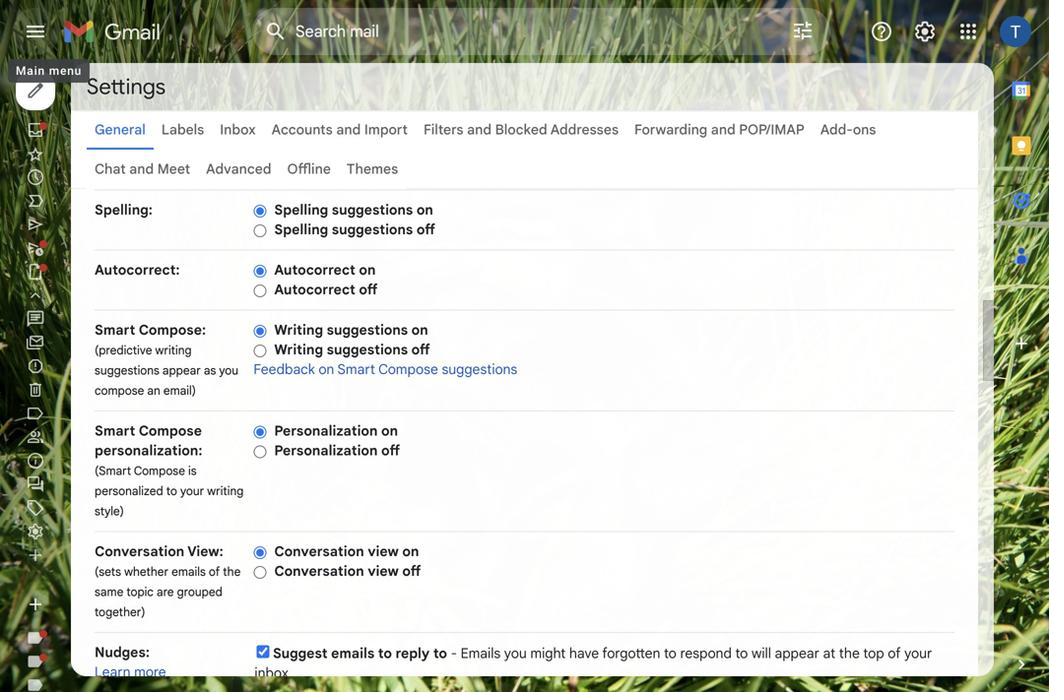 Task type: locate. For each thing, give the bounding box(es) containing it.
1 vertical spatial personalization
[[274, 442, 378, 460]]

off down conversation view on
[[402, 563, 421, 580]]

0 vertical spatial writing
[[155, 343, 192, 358]]

emails up grouped
[[172, 565, 206, 580]]

and for filters
[[467, 121, 492, 138]]

0 vertical spatial autocorrect
[[274, 262, 355, 279]]

to left -
[[433, 645, 447, 662]]

1 vertical spatial writing
[[207, 484, 244, 499]]

None search field
[[252, 8, 830, 55]]

to right 'personalized'
[[166, 484, 177, 499]]

you inside - emails you might have forgotten to respond to will appear at the top of your inbox
[[504, 645, 527, 662]]

smart for smart compose personalization:
[[95, 423, 135, 440]]

labels
[[161, 121, 204, 138]]

and left pop/imap
[[711, 121, 736, 138]]

Conversation view off radio
[[254, 565, 266, 580]]

add-ons
[[820, 121, 876, 138]]

0 horizontal spatial writing
[[155, 343, 192, 358]]

smart up (predictive on the left of the page
[[95, 322, 135, 339]]

you left might
[[504, 645, 527, 662]]

spelling suggestions off
[[274, 221, 435, 238]]

None checkbox
[[257, 646, 269, 658]]

might
[[530, 645, 566, 662]]

conversation down conversation view on
[[274, 563, 364, 580]]

suggestions
[[332, 201, 413, 219], [332, 221, 413, 238], [327, 322, 408, 339], [327, 341, 408, 359], [442, 361, 517, 378], [95, 363, 159, 378]]

conversation up the conversation view off
[[274, 543, 364, 560]]

1 vertical spatial autocorrect
[[274, 281, 355, 298]]

0 vertical spatial your
[[180, 484, 204, 499]]

1 vertical spatial your
[[904, 645, 932, 662]]

on
[[417, 201, 433, 219], [359, 262, 376, 279], [411, 322, 428, 339], [319, 361, 334, 378], [381, 423, 398, 440], [402, 543, 419, 560]]

writing
[[274, 322, 323, 339], [274, 341, 323, 359]]

to left the will
[[735, 645, 748, 662]]

will
[[752, 645, 771, 662]]

0 vertical spatial spelling
[[274, 201, 328, 219]]

smart down writing suggestions off
[[337, 361, 375, 378]]

Conversation view on radio
[[254, 546, 266, 560]]

writing
[[155, 343, 192, 358], [207, 484, 244, 499]]

chat and meet
[[95, 161, 190, 178]]

view:
[[187, 543, 223, 560]]

0 vertical spatial appear
[[162, 363, 201, 378]]

0 vertical spatial the
[[223, 565, 241, 580]]

accounts
[[272, 121, 333, 138]]

smart inside smart compose personalization: (smart compose is personalized to your writing style)
[[95, 423, 135, 440]]

personalization up personalization off
[[274, 423, 378, 440]]

1 vertical spatial compose
[[139, 423, 202, 440]]

you inside smart compose: (predictive writing suggestions appear as you compose an email)
[[219, 363, 238, 378]]

your inside smart compose personalization: (smart compose is personalized to your writing style)
[[180, 484, 204, 499]]

compose
[[95, 384, 144, 398]]

0 vertical spatial smart
[[95, 322, 135, 339]]

spelling
[[274, 201, 328, 219], [274, 221, 328, 238]]

emails
[[172, 565, 206, 580], [331, 645, 374, 662]]

smart
[[95, 322, 135, 339], [337, 361, 375, 378], [95, 423, 135, 440]]

advanced link
[[206, 161, 271, 178]]

of down the view:
[[209, 565, 220, 580]]

of inside - emails you might have forgotten to respond to will appear at the top of your inbox
[[888, 645, 901, 662]]

off for spelling suggestions on
[[417, 221, 435, 238]]

view
[[368, 543, 399, 560], [368, 563, 399, 580]]

appear left at
[[775, 645, 820, 662]]

to left reply
[[378, 645, 392, 662]]

off for conversation view on
[[402, 563, 421, 580]]

the
[[223, 565, 241, 580], [839, 645, 860, 662]]

autocorrect
[[274, 262, 355, 279], [274, 281, 355, 298]]

writing inside smart compose: (predictive writing suggestions appear as you compose an email)
[[155, 343, 192, 358]]

appear
[[162, 363, 201, 378], [775, 645, 820, 662]]

conversation up whether
[[95, 543, 184, 560]]

blocked
[[495, 121, 547, 138]]

view down conversation view on
[[368, 563, 399, 580]]

personalization on
[[274, 423, 398, 440]]

your inside - emails you might have forgotten to respond to will appear at the top of your inbox
[[904, 645, 932, 662]]

1 horizontal spatial the
[[839, 645, 860, 662]]

on up spelling suggestions off
[[417, 201, 433, 219]]

suggest
[[273, 645, 328, 662]]

0 horizontal spatial appear
[[162, 363, 201, 378]]

and right filters
[[467, 121, 492, 138]]

spelling for spelling suggestions on
[[274, 201, 328, 219]]

you right as
[[219, 363, 238, 378]]

compose
[[378, 361, 438, 378], [139, 423, 202, 440], [134, 464, 185, 479]]

conversation inside conversation view: (sets whether emails of the same topic are grouped together)
[[95, 543, 184, 560]]

personalization down personalization on
[[274, 442, 378, 460]]

0 vertical spatial view
[[368, 543, 399, 560]]

meet
[[157, 161, 190, 178]]

pop/imap
[[739, 121, 805, 138]]

0 vertical spatial writing
[[274, 322, 323, 339]]

off down personalization on
[[381, 442, 400, 460]]

(predictive
[[95, 343, 152, 358]]

1 vertical spatial of
[[888, 645, 901, 662]]

feedback
[[254, 361, 315, 378]]

your down is
[[180, 484, 204, 499]]

1 horizontal spatial you
[[504, 645, 527, 662]]

compose down personalization:
[[134, 464, 185, 479]]

1 vertical spatial you
[[504, 645, 527, 662]]

together)
[[95, 605, 145, 620]]

0 vertical spatial you
[[219, 363, 238, 378]]

smart inside smart compose: (predictive writing suggestions appear as you compose an email)
[[95, 322, 135, 339]]

personalization for personalization on
[[274, 423, 378, 440]]

(sets
[[95, 565, 121, 580]]

off for writing suggestions on
[[411, 341, 430, 359]]

Writing suggestions off radio
[[254, 344, 266, 358]]

import
[[364, 121, 408, 138]]

settings
[[87, 73, 166, 100]]

advanced search options image
[[783, 11, 823, 50]]

1 vertical spatial writing
[[274, 341, 323, 359]]

autocorrect up autocorrect off
[[274, 262, 355, 279]]

search mail image
[[258, 14, 294, 49]]

navigation
[[0, 63, 236, 692]]

and right chat
[[129, 161, 154, 178]]

the left conversation view off radio
[[223, 565, 241, 580]]

conversation view on
[[274, 543, 419, 560]]

spelling for spelling suggestions off
[[274, 221, 328, 238]]

and left import
[[336, 121, 361, 138]]

1 horizontal spatial of
[[888, 645, 901, 662]]

view up the conversation view off
[[368, 543, 399, 560]]

menu
[[49, 64, 82, 78]]

writing for writing suggestions on
[[274, 322, 323, 339]]

addresses
[[550, 121, 619, 138]]

2 vertical spatial smart
[[95, 423, 135, 440]]

as
[[204, 363, 216, 378]]

autocorrect on
[[274, 262, 376, 279]]

0 horizontal spatial your
[[180, 484, 204, 499]]

compose down writing suggestions off
[[378, 361, 438, 378]]

forwarding
[[634, 121, 707, 138]]

0 horizontal spatial of
[[209, 565, 220, 580]]

0 vertical spatial compose
[[378, 361, 438, 378]]

1 autocorrect from the top
[[274, 262, 355, 279]]

off up feedback on smart compose suggestions
[[411, 341, 430, 359]]

have
[[569, 645, 599, 662]]

you
[[219, 363, 238, 378], [504, 645, 527, 662]]

autocorrect down 'autocorrect on'
[[274, 281, 355, 298]]

spelling right spelling suggestions off option
[[274, 221, 328, 238]]

1 view from the top
[[368, 543, 399, 560]]

on up the conversation view off
[[402, 543, 419, 560]]

compose:
[[139, 322, 206, 339]]

spelling right spelling suggestions on option
[[274, 201, 328, 219]]

themes
[[347, 161, 398, 178]]

writing up the feedback
[[274, 341, 323, 359]]

tab list
[[994, 63, 1049, 622]]

spelling suggestions on
[[274, 201, 433, 219]]

emails right the suggest
[[331, 645, 374, 662]]

smart up personalization:
[[95, 423, 135, 440]]

writing right writing suggestions on radio
[[274, 322, 323, 339]]

1 spelling from the top
[[274, 201, 328, 219]]

0 horizontal spatial you
[[219, 363, 238, 378]]

spelling:
[[95, 201, 153, 219]]

of
[[209, 565, 220, 580], [888, 645, 901, 662]]

forwarding and pop/imap
[[634, 121, 805, 138]]

support image
[[870, 20, 893, 43]]

emails inside conversation view: (sets whether emails of the same topic are grouped together)
[[172, 565, 206, 580]]

1 horizontal spatial appear
[[775, 645, 820, 662]]

conversation view: (sets whether emails of the same topic are grouped together)
[[95, 543, 241, 620]]

ons
[[853, 121, 876, 138]]

1 vertical spatial spelling
[[274, 221, 328, 238]]

2 view from the top
[[368, 563, 399, 580]]

the inside - emails you might have forgotten to respond to will appear at the top of your inbox
[[839, 645, 860, 662]]

advanced
[[206, 161, 271, 178]]

to
[[166, 484, 177, 499], [378, 645, 392, 662], [433, 645, 447, 662], [664, 645, 677, 662], [735, 645, 748, 662]]

2 autocorrect from the top
[[274, 281, 355, 298]]

0 vertical spatial of
[[209, 565, 220, 580]]

off down spelling suggestions on
[[417, 221, 435, 238]]

0 horizontal spatial emails
[[172, 565, 206, 580]]

1 horizontal spatial your
[[904, 645, 932, 662]]

- emails you might have forgotten to respond to will appear at the top of your inbox
[[255, 645, 932, 682]]

2 writing from the top
[[274, 341, 323, 359]]

0 vertical spatial personalization
[[274, 423, 378, 440]]

and for accounts
[[336, 121, 361, 138]]

conversation
[[95, 543, 184, 560], [274, 543, 364, 560], [274, 563, 364, 580]]

your right top
[[904, 645, 932, 662]]

off
[[417, 221, 435, 238], [359, 281, 378, 298], [411, 341, 430, 359], [381, 442, 400, 460], [402, 563, 421, 580]]

1 vertical spatial view
[[368, 563, 399, 580]]

0 vertical spatial emails
[[172, 565, 206, 580]]

general
[[95, 121, 146, 138]]

top
[[863, 645, 884, 662]]

and for forwarding
[[711, 121, 736, 138]]

1 horizontal spatial writing
[[207, 484, 244, 499]]

1 vertical spatial appear
[[775, 645, 820, 662]]

1 writing from the top
[[274, 322, 323, 339]]

view for off
[[368, 563, 399, 580]]

appear up the email)
[[162, 363, 201, 378]]

respond
[[680, 645, 732, 662]]

2 personalization from the top
[[274, 442, 378, 460]]

chat and meet link
[[95, 161, 190, 178]]

writing up the view:
[[207, 484, 244, 499]]

suggestions for writing suggestions off
[[327, 341, 408, 359]]

of right top
[[888, 645, 901, 662]]

themes link
[[347, 161, 398, 178]]

personalization
[[274, 423, 378, 440], [274, 442, 378, 460]]

compose up personalization:
[[139, 423, 202, 440]]

1 vertical spatial the
[[839, 645, 860, 662]]

the right at
[[839, 645, 860, 662]]

writing down compose:
[[155, 343, 192, 358]]

and
[[336, 121, 361, 138], [467, 121, 492, 138], [711, 121, 736, 138], [129, 161, 154, 178]]

0 horizontal spatial the
[[223, 565, 241, 580]]

to left the respond
[[664, 645, 677, 662]]

reply
[[395, 645, 430, 662]]

your
[[180, 484, 204, 499], [904, 645, 932, 662]]

forwarding and pop/imap link
[[634, 121, 805, 138]]

2 spelling from the top
[[274, 221, 328, 238]]

1 vertical spatial emails
[[331, 645, 374, 662]]

1 personalization from the top
[[274, 423, 378, 440]]



Task type: describe. For each thing, give the bounding box(es) containing it.
1 horizontal spatial emails
[[331, 645, 374, 662]]

gmail image
[[63, 12, 170, 51]]

on down writing suggestions off
[[319, 361, 334, 378]]

Personalization on radio
[[254, 425, 266, 440]]

accounts and import
[[272, 121, 408, 138]]

are
[[157, 585, 174, 600]]

is
[[188, 464, 197, 479]]

filters
[[424, 121, 463, 138]]

filters and blocked addresses link
[[424, 121, 619, 138]]

1 vertical spatial smart
[[337, 361, 375, 378]]

on up feedback on smart compose suggestions
[[411, 322, 428, 339]]

style)
[[95, 504, 124, 519]]

feedback on smart compose suggestions link
[[254, 361, 517, 378]]

suggestions inside smart compose: (predictive writing suggestions appear as you compose an email)
[[95, 363, 159, 378]]

nudges:
[[95, 644, 150, 661]]

view for on
[[368, 543, 399, 560]]

Writing suggestions on radio
[[254, 324, 266, 339]]

to inside smart compose personalization: (smart compose is personalized to your writing style)
[[166, 484, 177, 499]]

main menu
[[16, 64, 82, 78]]

Spelling suggestions on radio
[[254, 204, 266, 219]]

personalization for personalization off
[[274, 442, 378, 460]]

conversation for conversation view off
[[274, 563, 364, 580]]

personalization:
[[95, 442, 202, 460]]

-
[[451, 645, 457, 662]]

smart compose personalization: (smart compose is personalized to your writing style)
[[95, 423, 244, 519]]

suggest emails to reply to
[[273, 645, 447, 662]]

Autocorrect off radio
[[254, 284, 266, 298]]

more
[[134, 664, 166, 681]]

personalized
[[95, 484, 163, 499]]

learn more link
[[95, 664, 166, 681]]

appear inside smart compose: (predictive writing suggestions appear as you compose an email)
[[162, 363, 201, 378]]

the inside conversation view: (sets whether emails of the same topic are grouped together)
[[223, 565, 241, 580]]

inbox link
[[220, 121, 256, 138]]

at
[[823, 645, 835, 662]]

learn
[[95, 664, 131, 681]]

add-ons link
[[820, 121, 876, 138]]

settings image
[[913, 20, 937, 43]]

Spelling suggestions off radio
[[254, 223, 266, 238]]

appear inside - emails you might have forgotten to respond to will appear at the top of your inbox
[[775, 645, 820, 662]]

on up personalization off
[[381, 423, 398, 440]]

Personalization off radio
[[254, 445, 266, 459]]

accounts and import link
[[272, 121, 408, 138]]

conversation for conversation view on
[[274, 543, 364, 560]]

labels link
[[161, 121, 204, 138]]

writing inside smart compose personalization: (smart compose is personalized to your writing style)
[[207, 484, 244, 499]]

smart for smart compose:
[[95, 322, 135, 339]]

email)
[[163, 384, 196, 398]]

autocorrect for autocorrect on
[[274, 262, 355, 279]]

nudges: learn more
[[95, 644, 166, 681]]

inbox
[[255, 665, 289, 682]]

Autocorrect on radio
[[254, 264, 266, 279]]

add-
[[820, 121, 853, 138]]

suggestions for writing suggestions on
[[327, 322, 408, 339]]

suggestions for spelling suggestions on
[[332, 201, 413, 219]]

and for chat
[[129, 161, 154, 178]]

personalization off
[[274, 442, 400, 460]]

main
[[16, 64, 45, 78]]

conversation for conversation view: (sets whether emails of the same topic are grouped together)
[[95, 543, 184, 560]]

offline link
[[287, 161, 331, 178]]

whether
[[124, 565, 169, 580]]

same
[[95, 585, 123, 600]]

writing suggestions off
[[274, 341, 430, 359]]

2 vertical spatial compose
[[134, 464, 185, 479]]

forgotten
[[602, 645, 660, 662]]

inbox
[[220, 121, 256, 138]]

filters and blocked addresses
[[424, 121, 619, 138]]

general link
[[95, 121, 146, 138]]

(smart
[[95, 464, 131, 479]]

writing suggestions on
[[274, 322, 428, 339]]

writing for writing suggestions off
[[274, 341, 323, 359]]

conversation view off
[[274, 563, 421, 580]]

feedback on smart compose suggestions
[[254, 361, 517, 378]]

grouped
[[177, 585, 222, 600]]

an
[[147, 384, 160, 398]]

of inside conversation view: (sets whether emails of the same topic are grouped together)
[[209, 565, 220, 580]]

topic
[[127, 585, 154, 600]]

chat
[[95, 161, 126, 178]]

suggestions for spelling suggestions off
[[332, 221, 413, 238]]

smart compose: (predictive writing suggestions appear as you compose an email)
[[95, 322, 238, 398]]

off up writing suggestions on
[[359, 281, 378, 298]]

on down spelling suggestions off
[[359, 262, 376, 279]]

autocorrect for autocorrect off
[[274, 281, 355, 298]]

offline
[[287, 161, 331, 178]]

Search mail text field
[[296, 22, 736, 41]]

emails
[[461, 645, 501, 662]]

autocorrect:
[[95, 262, 180, 279]]

main menu image
[[24, 20, 47, 43]]

autocorrect off
[[274, 281, 378, 298]]



Task type: vqa. For each thing, say whether or not it's contained in the screenshot.
DELETE icon
no



